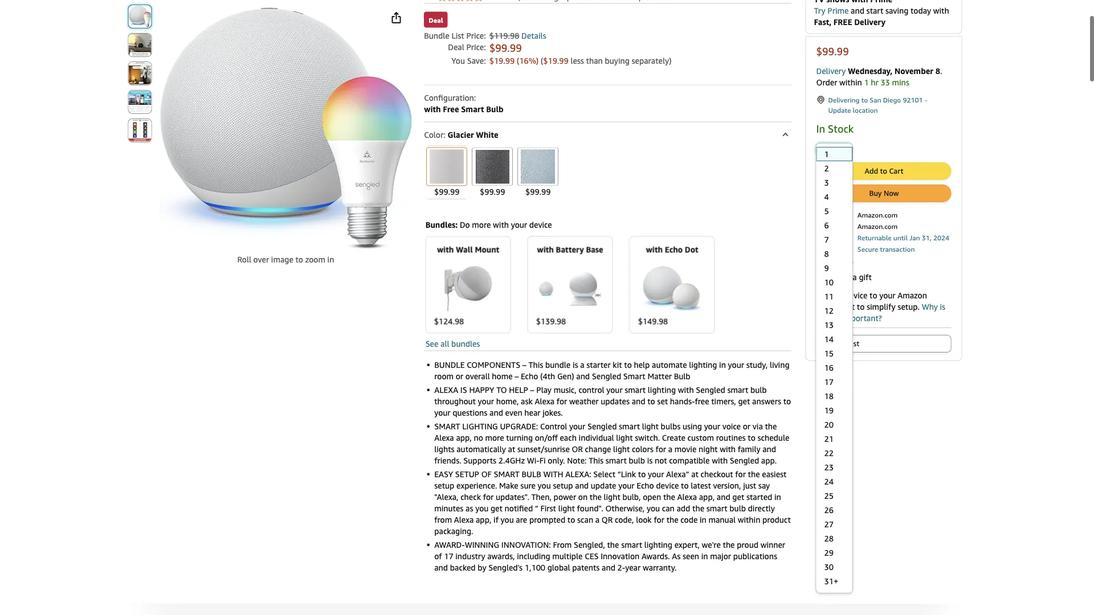 Task type: vqa. For each thing, say whether or not it's contained in the screenshot.


Task type: locate. For each thing, give the bounding box(es) containing it.
for down experience.
[[483, 492, 494, 502]]

0 vertical spatial delivery
[[855, 17, 886, 26]]

and
[[851, 6, 865, 15], [577, 372, 590, 381], [632, 397, 646, 406], [490, 408, 503, 417], [763, 445, 777, 454], [575, 481, 589, 490], [717, 492, 731, 502], [435, 563, 448, 573], [602, 563, 616, 573]]

0 vertical spatial at
[[508, 445, 516, 454]]

9 link
[[817, 261, 853, 275]]

wall
[[456, 245, 473, 254]]

1 vertical spatial device
[[845, 291, 868, 300]]

2.4ghz
[[499, 456, 525, 465]]

0 vertical spatial this
[[829, 273, 843, 282]]

to right 14
[[839, 339, 846, 348]]

$99.99 down charcoal image
[[480, 187, 505, 196]]

list
[[426, 236, 789, 334]]

the up found".
[[590, 492, 602, 502]]

get right the timers,
[[739, 397, 750, 406]]

1 horizontal spatial bulb
[[730, 504, 746, 513]]

device inside bundle components – this bundle is a starter kit to help automate lighting in your study, living room or overall home – echo (4th gen) and sengled smart matter bulb alexa is happy to help – play music, control your smart lighting with sengled smart bulb throughout your home, ask alexa for weather updates and to set hands-free timers, get answers to your questions and even hear jokes. smart lighting upgrade: control your sengled smart light bulbs using your voice or via the alexa app, no more turning on/off each individual light switch. create custom routines to schedule lights automatically at sunset/sunrise or change light colors for a movie night with family and friends. supports 2.4ghz wi-fi only. note: this smart bulb is not compatible with sengled app. easy setup of smart bulb with alexa: select "link to your alexa" at checkout for the easiest setup experience. make sure you setup and update your echo device to latest version, just say "alexa, check for updates". then, power on the light bulb, open the alexa app, and get started in minutes as you get notified " first light found". otherwise, you can add the smart bulb directly from alexa app, if you are prompted to scan a qr code, look for the code in manual within product packaging. award-winning innovation: from sengled, the smart lighting expert, we're the proud winner of 17 industry awards, including multiple ces innovation awards. as seen in major publications and backed by sengled's 1,100 global patents and 2-year warranty.
[[656, 481, 679, 490]]

smart down help at the bottom right of page
[[624, 372, 646, 381]]

delivery up order
[[817, 66, 846, 75]]

17 inside bundle components – this bundle is a starter kit to help automate lighting in your study, living room or overall home – echo (4th gen) and sengled smart matter bulb alexa is happy to help – play music, control your smart lighting with sengled smart bulb throughout your home, ask alexa for weather updates and to set hands-free timers, get answers to your questions and even hear jokes. smart lighting upgrade: control your sengled smart light bulbs using your voice or via the alexa app, no more turning on/off each individual light switch. create custom routines to schedule lights automatically at sunset/sunrise or change light colors for a movie night with family and friends. supports 2.4ghz wi-fi only. note: this smart bulb is not compatible with sengled app. easy setup of smart bulb with alexa: select "link to your alexa" at checkout for the easiest setup experience. make sure you setup and update your echo device to latest version, just say "alexa, check for updates". then, power on the light bulb, open the alexa app, and get started in minutes as you get notified " first light found". otherwise, you can add the smart bulb directly from alexa app, if you are prompted to scan a qr code, look for the code in manual within product packaging. award-winning innovation: from sengled, the smart lighting expert, we're the proud winner of 17 industry awards, including multiple ces innovation awards. as seen in major publications and backed by sengled's 1,100 global patents and 2-year warranty.
[[444, 552, 454, 561]]

1 vertical spatial 17
[[444, 552, 454, 561]]

within up delivering
[[840, 77, 862, 87]]

0 horizontal spatial or
[[456, 372, 464, 381]]

33
[[881, 77, 890, 87]]

at up the latest
[[692, 470, 699, 479]]

lighting
[[462, 422, 498, 431]]

$99.99 down twilight blue image on the top of the page
[[526, 187, 551, 196]]

with right today
[[934, 6, 950, 15]]

8 down 7
[[825, 249, 829, 259]]

0 horizontal spatial bulb
[[629, 456, 645, 465]]

22
[[825, 449, 834, 458]]

image
[[271, 255, 294, 265]]

delivery inside "try prime and start saving today with fast, free delivery"
[[855, 17, 886, 26]]

1 horizontal spatial add
[[865, 167, 879, 175]]

23
[[825, 463, 834, 472]]

at
[[508, 445, 516, 454], [692, 470, 699, 479]]

1 vertical spatial –
[[515, 372, 519, 381]]

2 vertical spatial device
[[656, 481, 679, 490]]

than
[[586, 56, 603, 65]]

qty: 1
[[821, 146, 840, 153]]

san
[[870, 96, 882, 104]]

3 $99.99 submit from the left
[[515, 146, 561, 199]]

1 link
[[817, 147, 853, 161]]

0 horizontal spatial 17
[[444, 552, 454, 561]]

look
[[636, 515, 652, 525]]

0 vertical spatial 17
[[825, 378, 834, 387]]

configuration:
[[424, 93, 476, 102]]

starter
[[587, 360, 611, 370]]

with up hands-
[[678, 385, 694, 395]]

notified
[[505, 504, 533, 513]]

bulb inside bundle components – this bundle is a starter kit to help automate lighting in your study, living room or overall home – echo (4th gen) and sengled smart matter bulb alexa is happy to help – play music, control your smart lighting with sengled smart bulb throughout your home, ask alexa for weather updates and to set hands-free timers, get answers to your questions and even hear jokes. smart lighting upgrade: control your sengled smart light bulbs using your voice or via the alexa app, no more turning on/off each individual light switch. create custom routines to schedule lights automatically at sunset/sunrise or change light colors for a movie night with family and friends. supports 2.4ghz wi-fi only. note: this smart bulb is not compatible with sengled app. easy setup of smart bulb with alexa: select "link to your alexa" at checkout for the easiest setup experience. make sure you setup and update your echo device to latest version, just say "alexa, check for updates". then, power on the light bulb, open the alexa app, and get started in minutes as you get notified " first light found". otherwise, you can add the smart bulb directly from alexa app, if you are prompted to scan a qr code, look for the code in manual within product packaging. award-winning innovation: from sengled, the smart lighting expert, we're the proud winner of 17 industry awards, including multiple ces innovation awards. as seen in major publications and backed by sengled's 1,100 global patents and 2-year warranty.
[[674, 372, 691, 381]]

is
[[845, 273, 851, 282], [940, 302, 946, 312], [573, 360, 578, 370], [647, 456, 653, 465]]

0 horizontal spatial add
[[823, 339, 837, 348]]

lighting up set
[[648, 385, 676, 395]]

1 left dropdown icon
[[837, 146, 840, 153]]

list box containing 1
[[816, 147, 853, 589]]

2 vertical spatial –
[[531, 385, 535, 395]]

2 vertical spatial bulb
[[730, 504, 746, 513]]

3
[[825, 178, 829, 187]]

product image image up the $149.98
[[643, 266, 702, 311]]

for down music, on the bottom right of the page
[[557, 397, 567, 406]]

23 link
[[817, 460, 853, 475]]

2 vertical spatial get
[[491, 504, 503, 513]]

0 vertical spatial lighting
[[689, 360, 717, 370]]

selected color is glacier white. tap to collapse. element
[[424, 122, 792, 146]]

1 horizontal spatial at
[[692, 470, 699, 479]]

more right do
[[472, 220, 491, 229]]

Buy Now submit
[[817, 185, 951, 202]]

with up mount in the left of the page
[[493, 220, 509, 229]]

27
[[825, 520, 834, 529]]

qr
[[602, 515, 613, 525]]

individual
[[579, 433, 614, 443]]

deal inside the bundle list price: $119.98 details deal price: $99.99
[[448, 42, 464, 52]]

list right "bundle"
[[452, 31, 464, 40]]

1 horizontal spatial smart
[[624, 372, 646, 381]]

smart up "link
[[606, 456, 627, 465]]

17 right of
[[444, 552, 454, 561]]

add up 15
[[823, 339, 837, 348]]

0 horizontal spatial list
[[452, 31, 464, 40]]

note:
[[567, 456, 587, 465]]

0 vertical spatial smart
[[461, 104, 484, 114]]

music,
[[554, 385, 577, 395]]

charcoal image
[[476, 150, 510, 184]]

$119.98
[[490, 31, 520, 40]]

$99.99 for twilight blue image on the top of the page
[[526, 187, 551, 196]]

fast,
[[814, 17, 832, 26]]

device up the account
[[845, 291, 868, 300]]

alexa down play
[[535, 397, 555, 406]]

22 link
[[817, 446, 853, 460]]

$99.99 submit right charcoal image
[[515, 146, 561, 199]]

12
[[825, 306, 834, 316]]

0 vertical spatial list
[[452, 31, 464, 40]]

0 horizontal spatial deal
[[429, 16, 443, 24]]

then,
[[532, 492, 552, 502]]

1 setup from the left
[[435, 481, 455, 490]]

0 vertical spatial bulb
[[751, 385, 767, 395]]

1 vertical spatial within
[[738, 515, 761, 525]]

lighting up awards.
[[645, 540, 673, 550]]

0 horizontal spatial setup
[[435, 481, 455, 490]]

smart up manual
[[707, 504, 728, 513]]

1 horizontal spatial or
[[743, 422, 751, 431]]

within
[[840, 77, 862, 87], [738, 515, 761, 525]]

1 amazon.com from the top
[[858, 211, 898, 219]]

smart up make
[[494, 470, 520, 479]]

0 horizontal spatial 8
[[825, 249, 829, 259]]

echo (4th gen)| glacier white with free sengled smart color bulb image
[[160, 7, 412, 249]]

1 $99.99 submit from the left
[[424, 146, 470, 199]]

$99.99
[[490, 42, 522, 54], [817, 45, 849, 57], [434, 187, 460, 196], [480, 187, 505, 196], [526, 187, 551, 196]]

18
[[825, 392, 834, 401]]

amazon.com up returnable
[[858, 222, 898, 230]]

app.
[[762, 456, 777, 465]]

2 horizontal spatial 1
[[864, 77, 869, 87]]

. order within
[[817, 66, 943, 87]]

0 vertical spatial echo
[[665, 245, 683, 254]]

0 vertical spatial bulb
[[486, 104, 504, 114]]

if
[[494, 515, 499, 525]]

Add to Cart submit
[[817, 163, 951, 179]]

0 vertical spatial –
[[523, 360, 527, 370]]

home
[[492, 372, 513, 381]]

8 right november
[[936, 66, 941, 75]]

deal
[[429, 16, 443, 24], [448, 42, 464, 52]]

get up if
[[491, 504, 503, 513]]

a left 'starter'
[[580, 360, 585, 370]]

0 horizontal spatial device
[[529, 220, 552, 229]]

device
[[529, 220, 552, 229], [845, 291, 868, 300], [656, 481, 679, 490]]

amazon.com
[[858, 211, 898, 219], [858, 222, 898, 230]]

1 horizontal spatial product image image
[[539, 271, 602, 306]]

1 horizontal spatial 17
[[825, 378, 834, 387]]

with
[[934, 6, 950, 15], [424, 104, 441, 114], [493, 220, 509, 229], [437, 245, 454, 254], [537, 245, 554, 254], [646, 245, 663, 254], [678, 385, 694, 395], [720, 445, 736, 454], [712, 456, 728, 465]]

$19.99
[[490, 56, 515, 65], [543, 56, 569, 65]]

the up 'just' at bottom
[[748, 470, 760, 479]]

1 vertical spatial bulb
[[674, 372, 691, 381]]

update
[[829, 106, 851, 114]]

configuration: with free smart bulb
[[424, 93, 504, 114]]

2 price: from the top
[[467, 42, 486, 52]]

1 price: from the top
[[467, 31, 486, 40]]

0 vertical spatial 8
[[936, 66, 941, 75]]

the up the "schedule"
[[765, 422, 777, 431]]

try prime link
[[814, 6, 849, 15]]

0 horizontal spatial at
[[508, 445, 516, 454]]

0 horizontal spatial 1
[[825, 150, 829, 159]]

2 vertical spatial this
[[589, 456, 604, 465]]

deal up "bundle"
[[429, 16, 443, 24]]

0 horizontal spatial smart
[[435, 422, 460, 431]]

app, left if
[[476, 515, 492, 525]]

1 horizontal spatial deal
[[448, 42, 464, 52]]

0 vertical spatial amazon.com
[[858, 211, 898, 219]]

1 vertical spatial deal
[[448, 42, 464, 52]]

4
[[825, 192, 829, 202]]

1 vertical spatial delivery
[[817, 66, 846, 75]]

1 up 2
[[825, 150, 829, 159]]

1 vertical spatial at
[[692, 470, 699, 479]]

add inside add to list link
[[823, 339, 837, 348]]

1 left hr
[[864, 77, 869, 87]]

0 horizontal spatial –
[[515, 372, 519, 381]]

see all bundles link
[[426, 339, 480, 349]]

0 vertical spatial deal
[[429, 16, 443, 24]]

0 horizontal spatial $19.99
[[490, 56, 515, 65]]

8 inside 1 2 3 4 5 6 7 8 9 10 11 12 13 14 15 16 17 18 19 20 21 22 23 24 25 26 27 28 29 30 31+
[[825, 249, 829, 259]]

your inside the link device to your amazon account   to simplify setup.
[[880, 291, 896, 300]]

bulb up white
[[486, 104, 504, 114]]

1 horizontal spatial device
[[656, 481, 679, 490]]

$99.99 submit for twilight blue image on the top of the page
[[515, 146, 561, 199]]

more right 'no'
[[485, 433, 504, 443]]

$19.99 left less
[[543, 56, 569, 65]]

today
[[911, 6, 932, 15]]

26 link
[[817, 503, 853, 518]]

smart right 'free'
[[461, 104, 484, 114]]

$99.99 submit
[[424, 146, 470, 199], [470, 146, 515, 199], [515, 146, 561, 199]]

started
[[747, 492, 773, 502]]

bulb up manual
[[730, 504, 746, 513]]

list right 14
[[848, 339, 860, 348]]

all
[[441, 339, 449, 349]]

on/off
[[535, 433, 558, 443]]

to
[[862, 96, 868, 104], [881, 167, 888, 175], [296, 255, 303, 265], [870, 291, 878, 300], [857, 302, 865, 312], [839, 339, 846, 348], [624, 360, 632, 370], [648, 397, 655, 406], [784, 397, 791, 406], [748, 433, 756, 443], [638, 470, 646, 479], [681, 481, 689, 490], [568, 515, 575, 525]]

1 horizontal spatial within
[[840, 77, 862, 87]]

lighting right automate
[[689, 360, 717, 370]]

awards,
[[488, 552, 515, 561]]

16 link
[[817, 361, 853, 375]]

( $19.99
[[541, 56, 569, 65]]

just
[[743, 481, 757, 490]]

1 vertical spatial lighting
[[648, 385, 676, 395]]

0 horizontal spatial this
[[529, 360, 543, 370]]

deal up you
[[448, 42, 464, 52]]

0 vertical spatial price:
[[467, 31, 486, 40]]

family
[[738, 445, 761, 454]]

list box
[[816, 147, 853, 589]]

1 horizontal spatial echo
[[637, 481, 654, 490]]

this
[[829, 273, 843, 282], [529, 360, 543, 370], [589, 456, 604, 465]]

1 vertical spatial 8
[[825, 249, 829, 259]]

add up 'buy' in the top of the page
[[865, 167, 879, 175]]

1 vertical spatial price:
[[467, 42, 486, 52]]

and down home,
[[490, 408, 503, 417]]

1 vertical spatial this
[[529, 360, 543, 370]]

1 horizontal spatial smart
[[494, 470, 520, 479]]

$19.99 down the bundle list price: $119.98 details deal price: $99.99
[[490, 56, 515, 65]]

0 horizontal spatial smart
[[461, 104, 484, 114]]

transaction
[[880, 245, 915, 253]]

and left "start"
[[851, 6, 865, 15]]

0 horizontal spatial bulb
[[486, 104, 504, 114]]

for down can
[[654, 515, 665, 525]]

2 horizontal spatial device
[[845, 291, 868, 300]]

sengled's
[[489, 563, 523, 573]]

1 vertical spatial smart
[[624, 372, 646, 381]]

1 horizontal spatial setup
[[553, 481, 573, 490]]

updates".
[[496, 492, 530, 502]]

0 vertical spatial smart
[[435, 422, 460, 431]]

1 vertical spatial bulb
[[629, 456, 645, 465]]

free
[[834, 17, 853, 26]]

device up with battery base
[[529, 220, 552, 229]]

cart
[[890, 167, 904, 175]]

your down throughout
[[435, 408, 451, 417]]

warranty.
[[643, 563, 677, 573]]

add for add to cart
[[865, 167, 879, 175]]

or up is
[[456, 372, 464, 381]]

None submit
[[129, 5, 151, 28], [129, 34, 151, 56], [129, 62, 151, 85], [129, 91, 151, 113], [129, 119, 151, 142], [129, 5, 151, 28], [129, 34, 151, 56], [129, 62, 151, 85], [129, 91, 151, 113], [129, 119, 151, 142]]

base
[[586, 245, 604, 254]]

a down create
[[669, 445, 673, 454]]

alexa up lights
[[435, 433, 454, 443]]

1 vertical spatial more
[[485, 433, 504, 443]]

and down of
[[435, 563, 448, 573]]

0 horizontal spatial delivery
[[817, 66, 846, 75]]

1 horizontal spatial $19.99
[[543, 56, 569, 65]]

2 $99.99 submit from the left
[[470, 146, 515, 199]]

1 horizontal spatial delivery
[[855, 17, 886, 26]]

the up can
[[664, 492, 676, 502]]

sengled,
[[574, 540, 605, 550]]

1 horizontal spatial list
[[848, 339, 860, 348]]

1 horizontal spatial bulb
[[674, 372, 691, 381]]

$99.99 for charcoal image
[[480, 187, 505, 196]]

buy now
[[870, 189, 899, 198]]

$99.99 down glacier white 'image'
[[434, 187, 460, 196]]

0 vertical spatial add
[[865, 167, 879, 175]]

0 vertical spatial app,
[[456, 433, 472, 443]]

expert,
[[675, 540, 700, 550]]

within inside . order within
[[840, 77, 862, 87]]

1 vertical spatial or
[[743, 422, 751, 431]]

delivery down "start"
[[855, 17, 886, 26]]

1 vertical spatial echo
[[521, 372, 538, 381]]

28
[[825, 534, 834, 544]]

delivering
[[829, 96, 860, 104]]

product image image for $139.98
[[539, 271, 602, 306]]

1 vertical spatial amazon.com
[[858, 222, 898, 230]]

2 horizontal spatial this
[[829, 273, 843, 282]]

you down open
[[647, 504, 660, 513]]

product image image
[[444, 266, 492, 311], [643, 266, 702, 311], [539, 271, 602, 306]]

prime
[[828, 6, 849, 15]]

1 inside 1 2 3 4 5 6 7 8 9 10 11 12 13 14 15 16 17 18 19 20 21 22 23 24 25 26 27 28 29 30 31+
[[825, 150, 829, 159]]

list
[[452, 31, 464, 40], [848, 339, 860, 348]]

"
[[535, 504, 539, 513]]

1 horizontal spatial app,
[[476, 515, 492, 525]]

1 vertical spatial add
[[823, 339, 837, 348]]

product support included
[[858, 257, 937, 265]]

try prime and start saving today with fast, free delivery
[[814, 6, 950, 26]]

code
[[681, 515, 698, 525]]

2 horizontal spatial app,
[[699, 492, 715, 502]]

0 vertical spatial within
[[840, 77, 862, 87]]

is right why
[[940, 302, 946, 312]]

$99.99 down $119.98
[[490, 42, 522, 54]]

add to list link
[[817, 336, 951, 352]]

of
[[482, 470, 492, 479]]

bulb up answers
[[751, 385, 767, 395]]

add for add to list
[[823, 339, 837, 348]]

award-
[[435, 540, 465, 550]]

amazon
[[898, 291, 928, 300]]

from
[[435, 515, 452, 525]]

automatically
[[457, 445, 506, 454]]

31+ link
[[817, 575, 853, 589]]

2 horizontal spatial product image image
[[643, 266, 702, 311]]

to left scan
[[568, 515, 575, 525]]

amazon.com down 'buy' in the top of the page
[[858, 211, 898, 219]]

0 vertical spatial get
[[739, 397, 750, 406]]

including
[[517, 552, 551, 561]]

echo left dot
[[665, 245, 683, 254]]

24
[[825, 477, 834, 487]]

2 horizontal spatial bulb
[[751, 385, 767, 395]]

returnable until jan 31, 2024
[[858, 234, 950, 242]]

within down directly
[[738, 515, 761, 525]]

2 setup from the left
[[553, 481, 573, 490]]

17 up 18
[[825, 378, 834, 387]]

is inside why is this important?
[[940, 302, 946, 312]]



Task type: describe. For each thing, give the bounding box(es) containing it.
start
[[867, 6, 884, 15]]

qty:
[[821, 146, 833, 153]]

sengled up individual
[[588, 422, 617, 431]]

and right updates
[[632, 397, 646, 406]]

until
[[894, 234, 908, 242]]

smart up the timers,
[[728, 385, 749, 395]]

31+
[[825, 577, 839, 586]]

with left dot
[[646, 245, 663, 254]]

hr
[[871, 77, 879, 87]]

easy
[[435, 470, 453, 479]]

within inside bundle components – this bundle is a starter kit to help automate lighting in your study, living room or overall home – echo (4th gen) and sengled smart matter bulb alexa is happy to help – play music, control your smart lighting with sengled smart bulb throughout your home, ask alexa for weather updates and to set hands-free timers, get answers to your questions and even hear jokes. smart lighting upgrade: control your sengled smart light bulbs using your voice or via the alexa app, no more turning on/off each individual light switch. create custom routines to schedule lights automatically at sunset/sunrise or change light colors for a movie night with family and friends. supports 2.4ghz wi-fi only. note: this smart bulb is not compatible with sengled app. easy setup of smart bulb with alexa: select "link to your alexa" at checkout for the easiest setup experience. make sure you setup and update your echo device to latest version, just say "alexa, check for updates". then, power on the light bulb, open the alexa app, and get started in minutes as you get notified " first light found". otherwise, you can add the smart bulb directly from alexa app, if you are prompted to scan a qr code, look for the code in manual within product packaging. award-winning innovation: from sengled, the smart lighting expert, we're the proud winner of 17 industry awards, including multiple ces innovation awards. as seen in major publications and backed by sengled's 1,100 global patents and 2-year warranty.
[[738, 515, 761, 525]]

gen)
[[557, 372, 574, 381]]

product image image for $149.98
[[643, 266, 702, 311]]

1 horizontal spatial 8
[[936, 66, 941, 75]]

light up switch. at the right of page
[[642, 422, 659, 431]]

control
[[540, 422, 567, 431]]

to up family
[[748, 433, 756, 443]]

1 option
[[816, 147, 853, 161]]

of
[[435, 552, 442, 561]]

can
[[662, 504, 675, 513]]

via
[[753, 422, 763, 431]]

the up innovation
[[607, 540, 619, 550]]

$99.99 submit for charcoal image
[[470, 146, 515, 199]]

your up each
[[569, 422, 586, 431]]

to left set
[[648, 397, 655, 406]]

1 vertical spatial app,
[[699, 492, 715, 502]]

free
[[443, 104, 459, 114]]

with inside configuration: with free smart bulb
[[424, 104, 441, 114]]

a left qr
[[596, 515, 600, 525]]

gift
[[859, 273, 872, 282]]

0 horizontal spatial app,
[[456, 433, 472, 443]]

sengled down family
[[730, 456, 759, 465]]

Add to List radio
[[817, 335, 952, 353]]

create
[[662, 433, 686, 443]]

1 vertical spatial smart
[[494, 470, 520, 479]]

and up on
[[575, 481, 589, 490]]

see all bundles
[[426, 339, 480, 349]]

to left zoom
[[296, 255, 303, 265]]

white
[[476, 130, 499, 139]]

for up not
[[656, 445, 666, 454]]

0 vertical spatial or
[[456, 372, 464, 381]]

global
[[548, 563, 570, 573]]

(4th
[[540, 372, 555, 381]]

matter
[[648, 372, 672, 381]]

2 vertical spatial echo
[[637, 481, 654, 490]]

glacier white image
[[430, 150, 464, 184]]

you right as on the left bottom of the page
[[476, 504, 489, 513]]

kit
[[613, 360, 622, 370]]

manual
[[709, 515, 736, 525]]

24 link
[[817, 475, 853, 489]]

in down the "we're"
[[702, 552, 708, 561]]

night
[[699, 445, 718, 454]]

secure transaction
[[858, 245, 915, 253]]

and up the control
[[577, 372, 590, 381]]

to inside delivering to san diego 92101 - update location
[[862, 96, 868, 104]]

as
[[466, 504, 473, 513]]

to right kit on the bottom
[[624, 360, 632, 370]]

smart up updates
[[625, 385, 646, 395]]

free
[[695, 397, 710, 406]]

list containing with wall mount
[[426, 236, 789, 334]]

not
[[655, 456, 667, 465]]

$99.99 inside the bundle list price: $119.98 details deal price: $99.99
[[490, 42, 522, 54]]

light left colors
[[613, 445, 630, 454]]

your up updates
[[607, 385, 623, 395]]

overall
[[466, 372, 490, 381]]

1 $19.99 from the left
[[490, 56, 515, 65]]

say
[[759, 481, 770, 490]]

device inside the link device to your amazon account   to simplify setup.
[[845, 291, 868, 300]]

prompted
[[530, 515, 566, 525]]

smart inside configuration: with free smart bulb
[[461, 104, 484, 114]]

more inside bundle components – this bundle is a starter kit to help automate lighting in your study, living room or overall home – echo (4th gen) and sengled smart matter bulb alexa is happy to help – play music, control your smart lighting with sengled smart bulb throughout your home, ask alexa for weather updates and to set hands-free timers, get answers to your questions and even hear jokes. smart lighting upgrade: control your sengled smart light bulbs using your voice or via the alexa app, no more turning on/off each individual light switch. create custom routines to schedule lights automatically at sunset/sunrise or change light colors for a movie night with family and friends. supports 2.4ghz wi-fi only. note: this smart bulb is not compatible with sengled app. easy setup of smart bulb with alexa: select "link to your alexa" at checkout for the easiest setup experience. make sure you setup and update your echo device to latest version, just say "alexa, check for updates". then, power on the light bulb, open the alexa app, and get started in minutes as you get notified " first light found". otherwise, you can add the smart bulb directly from alexa app, if you are prompted to scan a qr code, look for the code in manual within product packaging. award-winning innovation: from sengled, the smart lighting expert, we're the proud winner of 17 industry awards, including multiple ces innovation awards. as seen in major publications and backed by sengled's 1,100 global patents and 2-year warranty.
[[485, 433, 504, 443]]

is up gen)
[[573, 360, 578, 370]]

link
[[828, 291, 843, 300]]

you up then,
[[538, 481, 551, 490]]

light down "update"
[[604, 492, 621, 502]]

with up checkout
[[712, 456, 728, 465]]

control
[[579, 385, 605, 395]]

support
[[884, 257, 908, 265]]

otherwise,
[[606, 504, 645, 513]]

hands-
[[670, 397, 695, 406]]

mount
[[475, 245, 500, 254]]

28 link
[[817, 532, 853, 546]]

1 for 1 2 3 4 5 6 7 8 9 10 11 12 13 14 15 16 17 18 19 20 21 22 23 24 25 26 27 28 29 30 31+
[[825, 150, 829, 159]]

with inside "try prime and start saving today with fast, free delivery"
[[934, 6, 950, 15]]

no
[[474, 433, 483, 443]]

to inside option
[[839, 339, 846, 348]]

1 vertical spatial get
[[733, 492, 745, 502]]

checkout
[[701, 470, 734, 479]]

list inside add to list link
[[848, 339, 860, 348]]

1 2 3 4 5 6 7 8 9 10 11 12 13 14 15 16 17 18 19 20 21 22 23 24 25 26 27 28 29 30 31+
[[825, 150, 839, 586]]

see
[[426, 339, 439, 349]]

your down "link
[[619, 481, 635, 490]]

bulb inside configuration: with free smart bulb
[[486, 104, 504, 114]]

experience.
[[457, 481, 497, 490]]

alexa"
[[666, 470, 689, 479]]

switch.
[[635, 433, 660, 443]]

to right answers
[[784, 397, 791, 406]]

to up "simplify"
[[870, 291, 878, 300]]

1 horizontal spatial –
[[523, 360, 527, 370]]

you right if
[[501, 515, 514, 525]]

1 for 1 hr 33 mins
[[864, 77, 869, 87]]

2 horizontal spatial echo
[[665, 245, 683, 254]]

19 link
[[817, 403, 853, 418]]

automate
[[652, 360, 687, 370]]

details
[[522, 31, 546, 40]]

saving
[[886, 6, 909, 15]]

your up custom
[[704, 422, 721, 431]]

1 horizontal spatial 1
[[837, 146, 840, 153]]

turning
[[506, 433, 533, 443]]

your down happy
[[478, 397, 494, 406]]

5
[[825, 207, 829, 216]]

stock
[[828, 123, 854, 135]]

packaging.
[[435, 527, 474, 536]]

smart up switch. at the right of page
[[619, 422, 640, 431]]

jokes.
[[543, 408, 563, 417]]

for up 'just' at bottom
[[736, 470, 746, 479]]

latest
[[691, 481, 711, 490]]

alexa
[[435, 385, 458, 395]]

simplify
[[867, 302, 896, 312]]

25 link
[[817, 489, 853, 503]]

add
[[677, 504, 691, 513]]

0 vertical spatial device
[[529, 220, 552, 229]]

and down version,
[[717, 492, 731, 502]]

the down can
[[667, 515, 679, 525]]

is left not
[[647, 456, 653, 465]]

and left 2-
[[602, 563, 616, 573]]

2 vertical spatial lighting
[[645, 540, 673, 550]]

list inside the bundle list price: $119.98 details deal price: $99.99
[[452, 31, 464, 40]]

your right do
[[511, 220, 527, 229]]

sengled up free
[[696, 385, 726, 395]]

alexa up add
[[678, 492, 697, 502]]

your down not
[[648, 470, 664, 479]]

change
[[585, 445, 611, 454]]

a left gift
[[853, 273, 857, 282]]

your left study,
[[728, 360, 745, 370]]

light down power
[[558, 504, 575, 513]]

$99.99 for glacier white 'image'
[[434, 187, 460, 196]]

2 link
[[817, 161, 853, 175]]

the up code
[[693, 504, 705, 513]]

to right "link
[[638, 470, 646, 479]]

$99.99 up the delivery link
[[817, 45, 849, 57]]

to left cart
[[881, 167, 888, 175]]

dropdown image
[[843, 147, 849, 152]]

sengled down 'starter'
[[592, 372, 622, 381]]

roll over image to zoom in
[[237, 255, 334, 265]]

21
[[825, 435, 834, 444]]

hear
[[525, 408, 541, 417]]

product image image for $124.98
[[444, 266, 492, 311]]

backed
[[450, 563, 476, 573]]

and inside "try prime and start saving today with fast, free delivery"
[[851, 6, 865, 15]]

13
[[825, 321, 834, 330]]

in left study,
[[720, 360, 726, 370]]

14 link
[[817, 332, 853, 346]]

timers,
[[712, 397, 736, 406]]

bulb
[[522, 470, 542, 479]]

to up important?
[[857, 302, 865, 312]]

17 inside 1 2 3 4 5 6 7 8 9 10 11 12 13 14 15 16 17 18 19 20 21 22 23 24 25 26 27 28 29 30 31+
[[825, 378, 834, 387]]

0 horizontal spatial echo
[[521, 372, 538, 381]]

in right zoom
[[328, 255, 334, 265]]

)
[[669, 56, 672, 65]]

$99.99 submit for glacier white 'image'
[[424, 146, 470, 199]]

winning
[[465, 540, 499, 550]]

account
[[827, 302, 855, 312]]

why is this important? link
[[827, 302, 946, 323]]

is left gift
[[845, 273, 851, 282]]

the up 'major'
[[723, 540, 735, 550]]

2 $19.99 from the left
[[543, 56, 569, 65]]

with left 'wall'
[[437, 245, 454, 254]]

smart inside bundle components – this bundle is a starter kit to help automate lighting in your study, living room or overall home – echo (4th gen) and sengled smart matter bulb alexa is happy to help – play music, control your smart lighting with sengled smart bulb throughout your home, ask alexa for weather updates and to set hands-free timers, get answers to your questions and even hear jokes. smart lighting upgrade: control your sengled smart light bulbs using your voice or via the alexa app, no more turning on/off each individual light switch. create custom routines to schedule lights automatically at sunset/sunrise or change light colors for a movie night with family and friends. supports 2.4ghz wi-fi only. note: this smart bulb is not compatible with sengled app. easy setup of smart bulb with alexa: select "link to your alexa" at checkout for the easiest setup experience. make sure you setup and update your echo device to latest version, just say "alexa, check for updates". then, power on the light bulb, open the alexa app, and get started in minutes as you get notified " first light found". otherwise, you can add the smart bulb directly from alexa app, if you are prompted to scan a qr code, look for the code in manual within product packaging. award-winning innovation: from sengled, the smart lighting expert, we're the proud winner of 17 industry awards, including multiple ces innovation awards. as seen in major publications and backed by sengled's 1,100 global patents and 2-year warranty.
[[624, 372, 646, 381]]

twilight blue image
[[521, 150, 555, 184]]

(
[[541, 56, 543, 65]]

$139.98
[[536, 317, 566, 326]]

play
[[537, 385, 552, 395]]

and up app.
[[763, 445, 777, 454]]

-
[[925, 96, 928, 104]]

in right started
[[775, 492, 782, 502]]

with down routines
[[720, 445, 736, 454]]

$19.99 (16%)
[[490, 56, 539, 65]]

november
[[895, 66, 934, 75]]

major
[[710, 552, 731, 561]]

alexa down as on the left bottom of the page
[[454, 515, 474, 525]]

.
[[941, 66, 943, 75]]

2 horizontal spatial –
[[531, 385, 535, 395]]

to down alexa" at the right bottom of the page
[[681, 481, 689, 490]]

"link
[[618, 470, 636, 479]]

throughout
[[435, 397, 476, 406]]

smart up innovation
[[621, 540, 643, 550]]

2 amazon.com from the top
[[858, 222, 898, 230]]

16
[[825, 363, 834, 373]]

in right code
[[700, 515, 707, 525]]

0 vertical spatial more
[[472, 220, 491, 229]]

with wall mount
[[437, 245, 500, 254]]

15
[[825, 349, 834, 358]]

light up colors
[[616, 433, 633, 443]]

with left battery in the right of the page
[[537, 245, 554, 254]]

updates
[[601, 397, 630, 406]]

92101
[[903, 96, 923, 104]]



